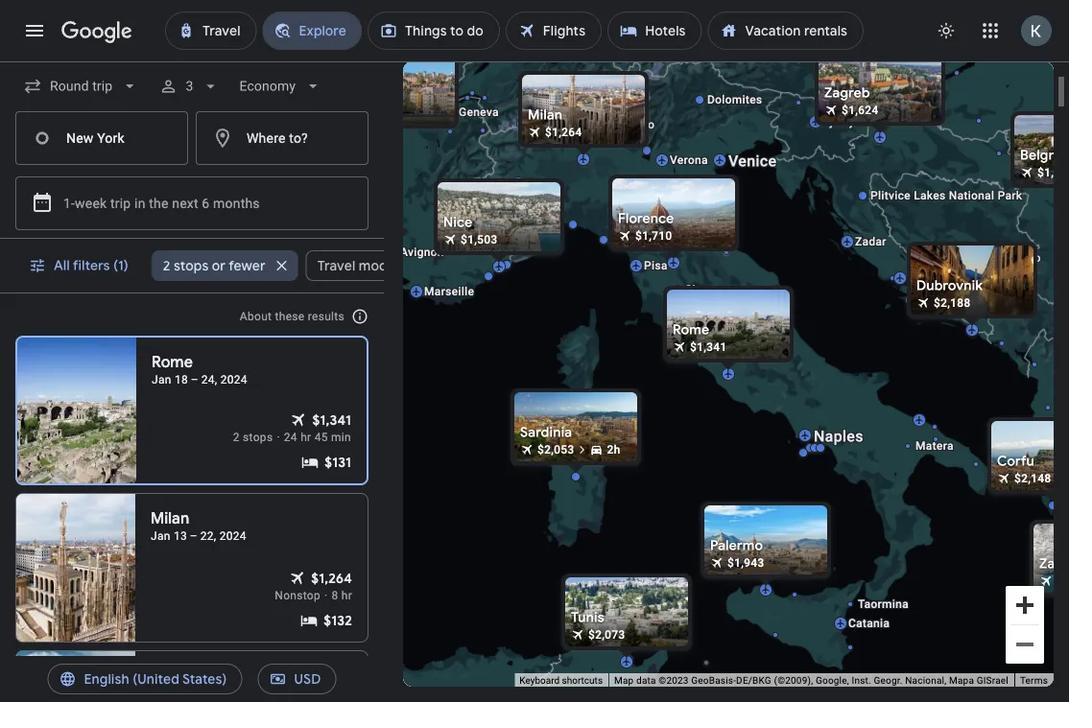 Task type: vqa. For each thing, say whether or not it's contained in the screenshot.
12 – 20
yes



Task type: describe. For each thing, give the bounding box(es) containing it.
matera
[[916, 440, 954, 453]]

pisa
[[644, 259, 668, 273]]

$1,341 for 1341 us dollars text box
[[690, 341, 727, 354]]

hr for 24
[[301, 431, 311, 444]]

$2,053
[[538, 443, 575, 457]]

catania
[[849, 617, 890, 631]]

zaky button
[[1026, 516, 1069, 609]]

keyboard shortcuts
[[520, 675, 603, 687]]

all
[[54, 257, 70, 275]]

verona
[[670, 154, 708, 167]]

all filters (1) button
[[17, 243, 144, 289]]

filters
[[73, 257, 110, 275]]

1-
[[63, 195, 75, 211]]

2 for 2 stops or fewer
[[163, 257, 170, 275]]

2 for 2 stops
[[233, 431, 240, 444]]

nice
[[443, 214, 473, 231]]

week
[[75, 195, 107, 211]]

13 – 22,
[[174, 530, 216, 543]]

1264 US dollars text field
[[545, 126, 582, 139]]

inst.
[[852, 675, 871, 687]]

the
[[149, 195, 169, 211]]

12 – 20
[[175, 687, 215, 701]]

usd button
[[258, 657, 336, 703]]

english
[[84, 671, 129, 688]]

nov
[[151, 687, 172, 701]]

131 US dollars text field
[[325, 453, 351, 472]]

data
[[637, 675, 656, 687]]

nonstop
[[275, 589, 321, 603]]

Where to? text field
[[196, 111, 369, 165]]

18 – 24,
[[175, 373, 217, 387]]

2024 for milan
[[220, 530, 247, 543]]

1503 US dollars text field
[[461, 233, 498, 247]]

english (united states)
[[84, 671, 227, 688]]

venice for venice
[[729, 152, 777, 170]]

siena
[[685, 283, 716, 297]]

tunis
[[571, 610, 605, 627]]

avignon
[[400, 246, 444, 259]]

dubrovnik
[[917, 277, 983, 295]]

plitvice
[[871, 189, 911, 203]]

rome jan 18 – 24, 2024
[[152, 353, 248, 387]]

fewer
[[229, 257, 266, 275]]

marseille
[[424, 285, 474, 299]]

main menu image
[[23, 19, 46, 42]]

about these results
[[240, 310, 345, 324]]

travel mode button
[[306, 243, 428, 289]]

geobasis-
[[691, 675, 736, 687]]

cinque terre
[[611, 233, 680, 247]]

months
[[213, 195, 260, 211]]

2h
[[607, 443, 621, 457]]

english (united states) button
[[48, 657, 242, 703]]

stops for 2 stops or fewer
[[174, 257, 209, 275]]

2 stops or fewer button
[[151, 243, 298, 289]]

states)
[[182, 671, 227, 688]]

1943 US dollars text field
[[728, 557, 765, 570]]

split
[[908, 272, 933, 285]]

change appearance image
[[923, 8, 970, 54]]

bologna
[[685, 212, 730, 226]]

or
[[212, 257, 226, 275]]

corfu
[[997, 453, 1035, 470]]

milan for milan jan 13 – 22, 2024
[[151, 509, 189, 529]]

rome for rome
[[673, 322, 710, 339]]

taormina
[[858, 598, 909, 611]]

shortcuts
[[562, 675, 603, 687]]

2 stops or fewer
[[163, 257, 266, 275]]

(united
[[133, 671, 179, 688]]

24
[[284, 431, 297, 444]]

mapa
[[949, 675, 974, 687]]

florence
[[618, 210, 674, 228]]

3
[[186, 78, 193, 94]]

$1,341 for 1341 us dollars text field
[[312, 412, 351, 429]]

sarajevo
[[995, 252, 1041, 265]]

map data ©2023 geobasis-de/bkg (©2009), google, inst. geogr. nacional, mapa gisrael
[[614, 675, 1009, 687]]

sardinia
[[520, 424, 572, 442]]

venice for venice nov 12 – 20
[[151, 667, 199, 686]]

(©2009),
[[774, 675, 813, 687]]

geogr.
[[874, 675, 903, 687]]

1-week trip in the next 6 months button
[[15, 177, 369, 230]]

usd
[[294, 671, 321, 688]]

gisrael
[[977, 675, 1009, 687]]

jan for milan
[[151, 530, 171, 543]]

milan for milan
[[528, 107, 563, 124]]

venice nov 12 – 20
[[151, 667, 215, 701]]

travel
[[317, 257, 355, 275]]

2053 US dollars text field
[[538, 443, 575, 457]]

travel mode
[[317, 257, 395, 275]]



Task type: locate. For each thing, give the bounding box(es) containing it.
all filters (1)
[[54, 257, 128, 275]]

loading results progress bar
[[0, 61, 1069, 65]]

milan inside map region
[[528, 107, 563, 124]]

map
[[614, 675, 634, 687]]

 image
[[324, 588, 328, 604]]

rome up 1341 us dollars text box
[[673, 322, 710, 339]]

mostar
[[968, 282, 1006, 296]]

$2,148
[[1015, 472, 1052, 486]]

palermo
[[710, 538, 763, 555]]

zadar
[[855, 235, 887, 249]]

2024
[[220, 373, 248, 387], [220, 530, 247, 543]]

2 inside popup button
[[163, 257, 170, 275]]

stops left the or
[[174, 257, 209, 275]]

milan
[[528, 107, 563, 124], [151, 509, 189, 529]]

google,
[[816, 675, 849, 687]]

0 horizontal spatial stops
[[174, 257, 209, 275]]

2 stops
[[233, 431, 273, 444]]

1 horizontal spatial 2
[[233, 431, 240, 444]]

$1,264 inside map region
[[545, 126, 582, 139]]

keyboard shortcuts button
[[520, 674, 603, 688]]

1 vertical spatial 2
[[233, 431, 240, 444]]

0 horizontal spatial $1,341
[[312, 412, 351, 429]]

jan inside milan jan 13 – 22, 2024
[[151, 530, 171, 543]]

1 vertical spatial hr
[[341, 589, 352, 603]]

mode
[[359, 257, 395, 275]]

venice inside 'venice nov 12 – 20'
[[151, 667, 199, 686]]

6
[[202, 195, 210, 211]]

rome up 18 – 24,
[[152, 353, 193, 372]]

milan inside milan jan 13 – 22, 2024
[[151, 509, 189, 529]]

2024 right the 13 – 22,
[[220, 530, 247, 543]]

jan left 18 – 24,
[[152, 373, 172, 387]]

1 vertical spatial venice
[[151, 667, 199, 686]]

0 vertical spatial $1,264
[[545, 126, 582, 139]]

zagreb
[[825, 84, 870, 102]]

1 vertical spatial $1,341
[[312, 412, 351, 429]]

lakes
[[914, 189, 946, 203]]

1264 US dollars text field
[[311, 569, 352, 588]]

0 vertical spatial $1,341
[[690, 341, 727, 354]]

0 horizontal spatial venice
[[151, 667, 199, 686]]

next
[[172, 195, 198, 211]]

trip
[[110, 195, 131, 211]]

2024 right 18 – 24,
[[220, 373, 248, 387]]

0 vertical spatial 2
[[163, 257, 170, 275]]

results
[[308, 310, 345, 324]]

(1)
[[113, 257, 128, 275]]

$1,943
[[728, 557, 765, 570]]

24 hr 45 min
[[284, 431, 351, 444]]

park
[[998, 189, 1023, 203]]

0 horizontal spatial hr
[[301, 431, 311, 444]]

$1,341 up min
[[312, 412, 351, 429]]

1873 US dollars text field
[[1038, 166, 1069, 180]]

terms link
[[1020, 675, 1048, 687]]

2 left 24
[[233, 431, 240, 444]]

1-week trip in the next 6 months
[[63, 195, 260, 211]]

these
[[275, 310, 305, 324]]

$1,264 up 8
[[311, 570, 352, 587]]

0 vertical spatial rome
[[673, 322, 710, 339]]

$1,264 for 1264 us dollars text field
[[311, 570, 352, 587]]

45
[[315, 431, 328, 444]]

como
[[623, 118, 655, 132]]

zermatt
[[529, 117, 572, 131]]

0 horizontal spatial milan
[[151, 509, 189, 529]]

lake
[[594, 118, 620, 132]]

0 horizontal spatial rome
[[152, 353, 193, 372]]

venice inside map region
[[729, 152, 777, 170]]

2
[[163, 257, 170, 275], [233, 431, 240, 444]]

hvar
[[918, 294, 943, 307]]

stops for 2 stops
[[243, 431, 273, 444]]

venice right verona
[[729, 152, 777, 170]]

hr right 24
[[301, 431, 311, 444]]

$1,341
[[690, 341, 727, 354], [312, 412, 351, 429]]

©2023
[[659, 675, 689, 687]]

2073 US dollars text field
[[588, 629, 625, 642]]

nacional,
[[905, 675, 947, 687]]

1624 US dollars text field
[[842, 104, 879, 117]]

venice up nov
[[151, 667, 199, 686]]

1 vertical spatial stops
[[243, 431, 273, 444]]

$1,341 inside map region
[[690, 341, 727, 354]]

2148 US dollars text field
[[1015, 472, 1052, 486]]

2 right the '(1)'
[[163, 257, 170, 275]]

about these results image
[[337, 294, 383, 340]]

1 horizontal spatial $1,341
[[690, 341, 727, 354]]

132 US dollars text field
[[324, 611, 352, 631]]

turin
[[526, 177, 554, 190]]

1 horizontal spatial stops
[[243, 431, 273, 444]]

rome
[[673, 322, 710, 339], [152, 353, 193, 372]]

lake como
[[594, 118, 655, 132]]

$1,264 for 1264 us dollars text box
[[545, 126, 582, 139]]

map region
[[182, 0, 1069, 703]]

stops
[[174, 257, 209, 275], [243, 431, 273, 444]]

keyboard
[[520, 675, 560, 687]]

0 horizontal spatial $1,264
[[311, 570, 352, 587]]

0 vertical spatial jan
[[152, 373, 172, 387]]

national
[[949, 189, 995, 203]]

ljubljana
[[824, 115, 873, 129]]

None field
[[15, 69, 147, 104], [232, 69, 330, 104], [15, 69, 147, 104], [232, 69, 330, 104]]

plitvice lakes national park
[[871, 189, 1023, 203]]

jan inside rome jan 18 – 24, 2024
[[152, 373, 172, 387]]

jan
[[152, 373, 172, 387], [151, 530, 171, 543]]

cinque
[[611, 233, 649, 247]]

rome for rome jan 18 – 24, 2024
[[152, 353, 193, 372]]

in
[[134, 195, 146, 211]]

belgrad
[[1020, 147, 1069, 164]]

hr right 8
[[341, 589, 352, 603]]

1 vertical spatial 2024
[[220, 530, 247, 543]]

jan for rome
[[152, 373, 172, 387]]

2 hours text field
[[607, 443, 621, 457]]

1 horizontal spatial milan
[[528, 107, 563, 124]]

2024 inside milan jan 13 – 22, 2024
[[220, 530, 247, 543]]

1341 US dollars text field
[[312, 411, 351, 430]]

milan jan 13 – 22, 2024
[[151, 509, 247, 543]]

1 horizontal spatial venice
[[729, 152, 777, 170]]

8
[[332, 589, 338, 603]]

$1,341 down siena
[[690, 341, 727, 354]]

hr
[[301, 431, 311, 444], [341, 589, 352, 603]]

dolomites
[[707, 93, 763, 107]]

3 button
[[151, 63, 228, 109]]

0 vertical spatial hr
[[301, 431, 311, 444]]

min
[[331, 431, 351, 444]]

$1,264 left the lake
[[545, 126, 582, 139]]

jan left the 13 – 22,
[[151, 530, 171, 543]]

1341 US dollars text field
[[690, 341, 727, 354]]

$2,188
[[934, 297, 971, 310]]

1 horizontal spatial hr
[[341, 589, 352, 603]]

0 vertical spatial milan
[[528, 107, 563, 124]]

terms
[[1020, 675, 1048, 687]]

0 vertical spatial 2024
[[220, 373, 248, 387]]

rome inside map region
[[673, 322, 710, 339]]

rome inside rome jan 18 – 24, 2024
[[152, 353, 193, 372]]

2024 inside rome jan 18 – 24, 2024
[[220, 373, 248, 387]]

1 horizontal spatial $1,264
[[545, 126, 582, 139]]

None text field
[[15, 111, 188, 165]]

milan up the 13 – 22,
[[151, 509, 189, 529]]

0 vertical spatial venice
[[729, 152, 777, 170]]

2024 for rome
[[220, 373, 248, 387]]

0 vertical spatial stops
[[174, 257, 209, 275]]

0 horizontal spatial 2
[[163, 257, 170, 275]]

stops left 24
[[243, 431, 273, 444]]

$1,624
[[842, 104, 879, 117]]

stops inside popup button
[[174, 257, 209, 275]]

hr for 8
[[341, 589, 352, 603]]

1710 US dollars text field
[[635, 229, 672, 243]]

$132
[[324, 612, 352, 630]]

milan up 1264 us dollars text box
[[528, 107, 563, 124]]

1 vertical spatial jan
[[151, 530, 171, 543]]

de/bkg
[[736, 675, 772, 687]]

1 vertical spatial $1,264
[[311, 570, 352, 587]]

1 vertical spatial milan
[[151, 509, 189, 529]]

$2,073
[[588, 629, 625, 642]]

zaky
[[1040, 556, 1069, 573]]

8 hr
[[332, 589, 352, 603]]

$1,710
[[635, 229, 672, 243]]

1 vertical spatial rome
[[152, 353, 193, 372]]

1 horizontal spatial rome
[[673, 322, 710, 339]]

2188 US dollars text field
[[934, 297, 971, 310]]



